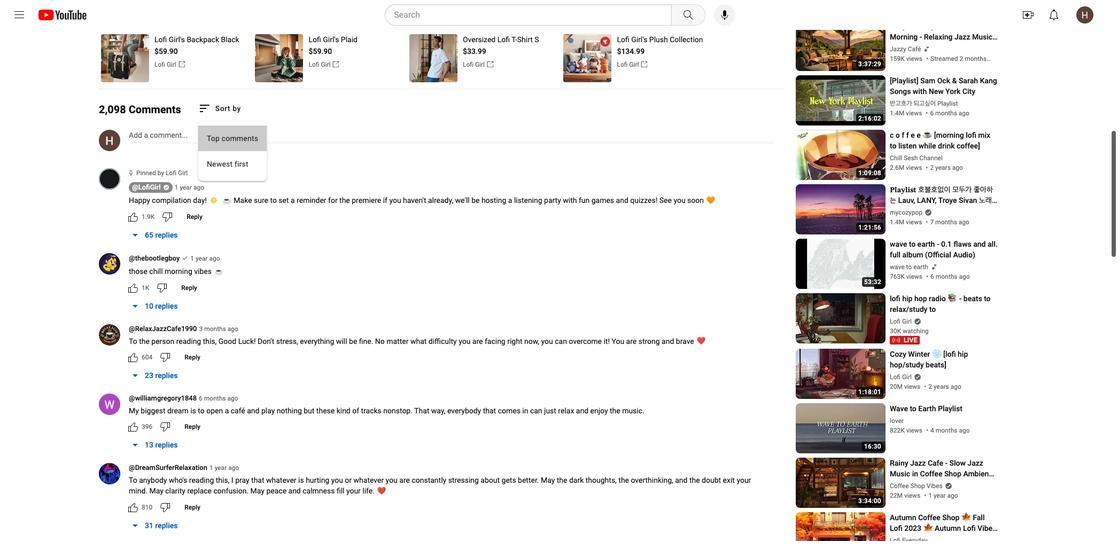 Task type: vqa. For each thing, say whether or not it's contained in the screenshot.
on in Button
no



Task type: locate. For each thing, give the bounding box(es) containing it.
music down rainy
[[890, 470, 910, 479]]

1 horizontal spatial in
[[912, 470, 918, 479]]

@thebootlegboy, verified user element
[[129, 254, 180, 263]]

0 horizontal spatial hip
[[902, 295, 913, 303]]

cozy up 'hop/study'
[[890, 350, 907, 359]]

1 vertical spatial 2
[[930, 164, 934, 172]]

café
[[231, 407, 245, 416]]

wave to earth - 0.1 flaws and all. full album (official audio) by wave to earth 763,920 views 6 months ago 53 minutes element
[[890, 239, 998, 261]]

reply for morning
[[181, 284, 197, 292]]

6 for album
[[931, 273, 934, 281]]

❤ image for better.
[[378, 487, 386, 496]]

group
[[198, 102, 267, 186]]

0 vertical spatial playlist
[[938, 100, 958, 108]]

years down channel
[[936, 164, 951, 172]]

can
[[555, 337, 567, 346], [530, 407, 542, 416]]

reply for who's
[[185, 504, 200, 512]]

drink
[[938, 142, 955, 150]]

53 minutes, 32 seconds element
[[864, 279, 881, 286]]

jazz
[[937, 22, 953, 31], [955, 33, 970, 41], [910, 459, 926, 468], [968, 459, 983, 468]]

in inside the rainy jazz cafe - slow jazz music in coffee shop ambience for work, study and relaxation
[[912, 470, 918, 479]]

6 months ago
[[930, 110, 970, 117], [931, 273, 970, 281]]

views down mycozypop
[[906, 219, 922, 226]]

0 vertical spatial cozy
[[890, 22, 907, 31]]

1 1.4m views from the top
[[890, 110, 922, 117]]

[lofi
[[944, 350, 956, 359]]

0 vertical spatial shop
[[944, 470, 962, 479]]

1 vertical spatial 1 year ago link
[[190, 254, 220, 263]]

1 horizontal spatial can
[[555, 337, 567, 346]]

years
[[936, 164, 951, 172], [934, 383, 949, 391]]

1 inside "@dreamsurferrelaxation 1 year ago"
[[210, 465, 213, 472]]

while
[[919, 142, 936, 150]]

sort by button
[[198, 102, 241, 115]]

views for cozy balcony jazz in autumn morning - relaxing jazz music instrumental for relaxation and chill
[[906, 55, 923, 63]]

reply button for morning
[[175, 279, 204, 296]]

1.4m down (팝송)
[[890, 219, 905, 226]]

22m views
[[890, 493, 921, 500]]

1 vertical spatial reply text field
[[185, 354, 200, 362]]

1 vertical spatial with
[[563, 196, 577, 205]]

lofi up start
[[890, 525, 903, 533]]

0 horizontal spatial $59.90
[[154, 47, 178, 56]]

this, inside to anybody who's reading this, i pray that whatever is hurting you or whatever you are constantly stressing about gets better. may the dark thoughts, the overthinking, and the doubt exit your mind. may clarity replace confusion. may peace and calmness fill your life.
[[216, 476, 230, 485]]

cozy inside cozy balcony jazz in autumn morning - relaxing jazz music instrumental for relaxation and chill
[[890, 22, 907, 31]]

1 vertical spatial new
[[925, 535, 940, 542]]

1 horizontal spatial $59.90
[[309, 47, 332, 56]]

2 vertical spatial in
[[912, 470, 918, 479]]

group containing sort by
[[198, 102, 267, 186]]

2 right streamed
[[960, 55, 963, 63]]

0 vertical spatial can
[[555, 337, 567, 346]]

6 up radio
[[931, 273, 934, 281]]

2 vertical spatial 2
[[929, 383, 932, 391]]

gets
[[502, 476, 516, 485]]

that inside @williamgregory1848 6 months ago my biggest dream is to open a café and play nothing but these kind of tracks nonstop. that way, everybody that comes in can just relax and enjoy the music.
[[483, 407, 496, 416]]

lofi girl up 30k
[[890, 318, 912, 326]]

1k likes element
[[142, 283, 149, 293]]

Add a comment... text field
[[129, 131, 188, 140]]

cozy for cozy balcony jazz in autumn morning - relaxing jazz music instrumental for relaxation and chill
[[890, 22, 907, 31]]

0 vertical spatial with
[[913, 87, 927, 96]]

2 wave from the top
[[890, 264, 905, 271]]

0 vertical spatial relaxation
[[947, 43, 983, 52]]

𝐏𝐥𝐚𝐲𝐥𝐢𝐬𝐭
[[890, 186, 916, 194]]

vibes down "fall"
[[978, 525, 997, 533]]

30k watching
[[890, 328, 929, 335]]

0 vertical spatial 1.4m views
[[890, 110, 922, 117]]

6 for york
[[930, 110, 934, 117]]

comment...
[[150, 131, 188, 140]]

life.
[[363, 487, 375, 496]]

in inside cozy balcony jazz in autumn morning - relaxing jazz music instrumental for relaxation and chill
[[955, 22, 961, 31]]

playlist up 4 months ago
[[938, 405, 963, 413]]

1 horizontal spatial hip
[[958, 350, 968, 359]]

0 horizontal spatial ❤ image
[[378, 487, 386, 496]]

new right a
[[925, 535, 940, 542]]

0 vertical spatial earth
[[918, 240, 935, 249]]

1 cozy from the top
[[890, 22, 907, 31]]

1:09:08 link
[[796, 130, 886, 181]]

0 vertical spatial be
[[472, 196, 480, 205]]

views down café
[[906, 55, 923, 63]]

views down the 'wave to earth'
[[906, 273, 923, 281]]

0 vertical spatial 2 years ago
[[930, 164, 963, 172]]

0 horizontal spatial may
[[149, 487, 163, 496]]

a right "add"
[[144, 131, 148, 140]]

in up streamed
[[955, 22, 961, 31]]

to up the 763k views
[[906, 264, 912, 271]]

lofi up coffee]
[[966, 131, 977, 140]]

autumn inside cozy balcony jazz in autumn morning - relaxing jazz music instrumental for relaxation and chill
[[962, 22, 989, 31]]

chill up 2.6m
[[890, 155, 902, 162]]

0 vertical spatial coffee
[[920, 470, 943, 479]]

0 vertical spatial for
[[328, 196, 338, 205]]

6 inside @williamgregory1848 6 months ago my biggest dream is to open a café and play nothing but these kind of tracks nonstop. that way, everybody that comes in can just relax and enjoy the music.
[[199, 395, 202, 403]]

16:30
[[864, 443, 881, 451]]

1 vertical spatial this,
[[216, 476, 230, 485]]

1 horizontal spatial by
[[233, 104, 241, 113]]

months
[[965, 55, 987, 63], [936, 110, 957, 117], [936, 219, 957, 226], [936, 273, 958, 281], [204, 325, 226, 333], [204, 395, 226, 403], [936, 427, 958, 435]]

0 vertical spatial music
[[972, 33, 993, 41]]

is left hurting
[[298, 476, 304, 485]]

396
[[142, 424, 152, 431]]

2 years ago for ☕️
[[930, 164, 963, 172]]

hip right [lofi at bottom right
[[958, 350, 968, 359]]

list box containing top comments
[[198, 121, 267, 181]]

0 horizontal spatial are
[[399, 476, 410, 485]]

1 horizontal spatial girl's
[[323, 35, 339, 44]]

cozy
[[890, 22, 907, 31], [890, 350, 907, 359]]

months up open
[[204, 395, 226, 403]]

to left open
[[198, 407, 205, 416]]

your down or
[[346, 487, 361, 496]]

❤ image right brave
[[697, 337, 706, 346]]

by right sort
[[233, 104, 241, 113]]

lofi left t-
[[497, 35, 510, 44]]

1 vertical spatial cozy
[[890, 350, 907, 359]]

1 wave from the top
[[890, 240, 907, 249]]

first
[[235, 160, 248, 168]]

2 hours, 16 minutes, 2 seconds element
[[859, 115, 881, 123]]

thoughts,
[[586, 476, 617, 485]]

calmness
[[303, 487, 335, 496]]

years for beats]
[[934, 383, 949, 391]]

1 horizontal spatial music
[[972, 33, 993, 41]]

1 horizontal spatial is
[[298, 476, 304, 485]]

reply down day!
[[187, 213, 202, 221]]

mycozypop
[[890, 209, 923, 217]]

0 vertical spatial by
[[233, 104, 241, 113]]

0 vertical spatial reply text field
[[187, 213, 202, 221]]

1 e from the left
[[911, 131, 915, 140]]

1 vertical spatial 6
[[931, 273, 934, 281]]

is inside to anybody who's reading this, i pray that whatever is hurting you or whatever you are constantly stressing about gets better. may the dark thoughts, the overthinking, and the doubt exit your mind. may clarity replace confusion. may peace and calmness fill your life.
[[298, 476, 304, 485]]

6 months ago up [morning
[[930, 110, 970, 117]]

0 vertical spatial that
[[483, 407, 496, 416]]

oversized lofi t-shirt s $33.99
[[463, 35, 539, 56]]

@thebootlegboy link
[[129, 254, 180, 263]]

shop left "fall"
[[943, 514, 960, 522]]

1.4m views down mycozypop
[[890, 219, 922, 226]]

beats]
[[926, 361, 947, 370]]

1 vertical spatial playlist
[[938, 405, 963, 413]]

0 horizontal spatial lofi
[[890, 295, 901, 303]]

1 year ago
[[175, 184, 204, 191], [190, 255, 220, 262], [929, 493, 958, 500]]

1 vertical spatial can
[[530, 407, 542, 416]]

0 horizontal spatial f
[[902, 131, 905, 140]]

@lofigirl image
[[99, 168, 120, 190]]

1 year ago up vibes
[[190, 255, 220, 262]]

overcome
[[569, 337, 602, 346]]

reply down morning
[[181, 284, 197, 292]]

pinned by lofi girl
[[136, 169, 188, 177]]

girl's inside lofi girl's backpack black $59.90
[[169, 35, 185, 44]]

🍁 left "fall"
[[962, 514, 971, 522]]

newest
[[207, 160, 233, 168]]

reply text field for person
[[185, 354, 200, 362]]

shop inside "autumn coffee shop 🍁 fall lofi 2023 🍁 autumn lofi vibes to start a new autumn day"
[[943, 514, 960, 522]]

1 vertical spatial is
[[298, 476, 304, 485]]

views down chill sesh channel at the right
[[906, 164, 922, 172]]

1 down the study
[[929, 493, 932, 500]]

Reply text field
[[181, 284, 197, 292], [185, 424, 200, 431], [185, 504, 200, 512]]

0 vertical spatial reading
[[176, 337, 201, 346]]

collection
[[670, 35, 703, 44]]

- inside lofi hip hop radio 📚 - beats to relax/study to
[[959, 295, 962, 303]]

to inside "autumn coffee shop 🍁 fall lofi 2023 🍁 autumn lofi vibes to start a new autumn day"
[[890, 535, 898, 542]]

1 vertical spatial be
[[349, 337, 357, 346]]

views for wave to earth playlist
[[906, 427, 923, 435]]

channel
[[920, 155, 943, 162]]

6
[[930, 110, 934, 117], [931, 273, 934, 281], [199, 395, 202, 403]]

🍁 right 2023
[[923, 525, 933, 533]]

album
[[903, 251, 923, 259]]

1 vertical spatial by
[[158, 169, 164, 177]]

sam
[[920, 77, 936, 85]]

happy compilation day!
[[129, 196, 209, 205]]

replace
[[187, 487, 212, 496]]

reply down replace
[[185, 504, 200, 512]]

chill inside cozy balcony jazz in autumn morning - relaxing jazz music instrumental for relaxation and chill
[[890, 54, 905, 63]]

0 vertical spatial ❤ image
[[697, 337, 706, 346]]

0 vertical spatial to
[[129, 337, 137, 346]]

reading inside to anybody who's reading this, i pray that whatever is hurting you or whatever you are constantly stressing about gets better. may the dark thoughts, the overthinking, and the doubt exit your mind. may clarity replace confusion. may peace and calmness fill your life.
[[189, 476, 214, 485]]

2 horizontal spatial in
[[955, 22, 961, 31]]

wave to earth
[[890, 264, 928, 271]]

add a comment...
[[129, 131, 188, 140]]

girl's for backpack
[[169, 35, 185, 44]]

coffee inside the rainy jazz cafe - slow jazz music in coffee shop ambience for work, study and relaxation
[[920, 470, 943, 479]]

$59.90 inside lofi girl's plaid $59.90
[[309, 47, 332, 56]]

these
[[316, 407, 335, 416]]

- inside the rainy jazz cafe - slow jazz music in coffee shop ambience for work, study and relaxation
[[945, 459, 948, 468]]

earth up (official
[[918, 240, 935, 249]]

and inside the rainy jazz cafe - slow jazz music in coffee shop ambience for work, study and relaxation
[[943, 481, 956, 489]]

way,
[[431, 407, 446, 416]]

2 vertical spatial 1 year ago link
[[210, 464, 239, 473]]

1 vertical spatial music
[[890, 470, 910, 479]]

2 cozy from the top
[[890, 350, 907, 359]]

girl up compilation
[[178, 169, 188, 177]]

☕ image right "☀" icon on the top of page
[[222, 196, 231, 205]]

reply text field for day!
[[187, 213, 202, 221]]

☕ image right vibes
[[215, 267, 223, 276]]

and right peace
[[288, 487, 301, 496]]

1 whatever from the left
[[266, 476, 296, 485]]

this, for good
[[203, 337, 217, 346]]

0 horizontal spatial can
[[530, 407, 542, 416]]

wave inside wave to earth - 0.1 flaws and all. full album (official audio)
[[890, 240, 907, 249]]

1 1.4m from the top
[[890, 110, 905, 117]]

0 vertical spatial is
[[190, 407, 196, 416]]

1.4m views
[[890, 110, 922, 117], [890, 219, 922, 226]]

1 $59.90 from the left
[[154, 47, 178, 56]]

lofi up '$134.99'
[[617, 35, 630, 44]]

to anybody who's reading this, i pray that whatever is hurting you or whatever you are constantly stressing about gets better. may the dark thoughts, the overthinking, and the doubt exit your mind. may clarity replace confusion. may peace and calmness fill your life.
[[129, 476, 753, 496]]

and left brave
[[662, 337, 674, 346]]

reply down 3 at the left bottom
[[185, 354, 200, 362]]

2.6m views
[[890, 164, 922, 172]]

Reply text field
[[187, 213, 202, 221], [185, 354, 200, 362]]

playlist
[[938, 100, 958, 108], [938, 405, 963, 413]]

1 horizontal spatial for
[[890, 481, 900, 489]]

- right 📚
[[959, 295, 962, 303]]

1 vertical spatial hip
[[958, 350, 968, 359]]

ago inside @relaxjazzcafe1990 3 months ago
[[228, 325, 238, 333]]

604
[[142, 354, 152, 362]]

❤ image
[[697, 337, 706, 346], [378, 487, 386, 496]]

reading for who's
[[189, 476, 214, 485]]

to inside to anybody who's reading this, i pray that whatever is hurting you or whatever you are constantly stressing about gets better. may the dark thoughts, the overthinking, and the doubt exit your mind. may clarity replace confusion. may peace and calmness fill your life.
[[129, 476, 137, 485]]

the right thoughts,
[[619, 476, 629, 485]]

better.
[[518, 476, 539, 485]]

lofi girl down $33.99
[[463, 61, 485, 68]]

0 horizontal spatial 🍁
[[923, 525, 933, 533]]

0 vertical spatial ☕ image
[[222, 196, 231, 205]]

2 horizontal spatial may
[[541, 476, 555, 485]]

live status
[[890, 336, 920, 345]]

views
[[906, 55, 923, 63], [906, 110, 922, 117], [906, 164, 922, 172], [906, 219, 922, 226], [906, 273, 923, 281], [904, 383, 921, 391], [906, 427, 923, 435], [904, 493, 921, 500]]

0 vertical spatial 6 months ago
[[930, 110, 970, 117]]

earth for wave to earth - 0.1 flaws and all. full album (official audio)
[[918, 240, 935, 249]]

plaid
[[341, 35, 358, 44]]

with up 반고흐가 되고싶어 playlist
[[913, 87, 927, 96]]

- down balcony at the top
[[920, 33, 922, 41]]

- left 0.1
[[937, 240, 939, 249]]

0 vertical spatial new
[[929, 87, 944, 96]]

&
[[952, 77, 957, 85]]

nothing
[[277, 407, 302, 416]]

1 hour, 18 minutes, 1 second element
[[859, 389, 881, 396]]

1.9k likes element
[[142, 212, 155, 222]]

lofi inside c o f f e e ☕️ [morning lofi mix to listen while drink coffee]
[[966, 131, 977, 140]]

1 horizontal spatial 🍁
[[962, 514, 971, 522]]

music inside cozy balcony jazz in autumn morning - relaxing jazz music instrumental for relaxation and chill
[[972, 33, 993, 41]]

☀ image
[[210, 196, 218, 205]]

1 horizontal spatial whatever
[[354, 476, 384, 485]]

new
[[929, 87, 944, 96], [925, 535, 940, 542]]

0 vertical spatial 🍁
[[962, 514, 971, 522]]

don't
[[258, 337, 274, 346]]

16:30 link
[[796, 404, 886, 455]]

mind.
[[129, 487, 148, 496]]

lofi down lofi girl's plaid $59.90
[[309, 61, 319, 68]]

6 months ago up 📚
[[931, 273, 970, 281]]

and up kang
[[984, 43, 997, 52]]

this, left i
[[216, 476, 230, 485]]

1.4m views for lany,
[[890, 219, 922, 226]]

reply button down day!
[[180, 208, 209, 225]]

girl's inside lofi girl's plaid $59.90
[[323, 35, 339, 44]]

0 vertical spatial 1 year ago link
[[175, 183, 204, 192]]

year inside "@dreamsurferrelaxation 1 year ago"
[[215, 465, 227, 472]]

confusion.
[[214, 487, 249, 496]]

1 vertical spatial shop
[[911, 483, 925, 490]]

None search field
[[366, 4, 708, 26]]

lofi girl for oversized lofi t-shirt s $33.99
[[463, 61, 485, 68]]

matter
[[387, 337, 409, 346]]

make
[[234, 196, 252, 205]]

1 horizontal spatial vibes
[[978, 525, 997, 533]]

2 years ago up 'wave to earth playlist by lover 822,473 views 4 months ago 16 minutes' element on the bottom right of the page
[[929, 383, 962, 391]]

girl's for plush
[[631, 35, 648, 44]]

0 horizontal spatial whatever
[[266, 476, 296, 485]]

0 vertical spatial your
[[737, 476, 751, 485]]

0 vertical spatial chill
[[890, 54, 905, 63]]

1 horizontal spatial ❤ image
[[697, 337, 706, 346]]

2 girl's from the left
[[323, 35, 339, 44]]

1 chill from the top
[[890, 54, 905, 63]]

this, down 3 months ago link
[[203, 337, 217, 346]]

listen
[[899, 142, 917, 150]]

0 horizontal spatial be
[[349, 337, 357, 346]]

2 vertical spatial 6
[[199, 395, 202, 403]]

ago up i
[[228, 465, 239, 472]]

vibes down cafe
[[927, 483, 943, 490]]

in up work,
[[912, 470, 918, 479]]

may down "anybody"
[[149, 487, 163, 496]]

lofi girl for lofi girl's plush collection $134.99
[[617, 61, 639, 68]]

2 horizontal spatial girl's
[[631, 35, 648, 44]]

for
[[328, 196, 338, 205], [890, 481, 900, 489]]

0 vertical spatial reply text field
[[181, 284, 197, 292]]

@relaxjazzcafe1990 image
[[99, 324, 120, 346]]

1 vertical spatial reading
[[189, 476, 214, 485]]

and right games
[[616, 196, 629, 205]]

0 vertical spatial vibes
[[927, 483, 943, 490]]

lofi up relax/study
[[890, 295, 901, 303]]

$59.90
[[154, 47, 178, 56], [309, 47, 332, 56]]

to
[[129, 337, 137, 346], [129, 476, 137, 485], [890, 535, 898, 542]]

2 vertical spatial 1 year ago
[[929, 493, 958, 500]]

2 1.4m views from the top
[[890, 219, 922, 226]]

cozy balcony jazz in autumn morning - relaxing jazz music instrumental for relaxation and chill
[[890, 22, 997, 63]]

coffee up the study
[[920, 470, 943, 479]]

harlow noah image
[[99, 130, 120, 151]]

months up sarah on the top of page
[[965, 55, 987, 63]]

Search text field
[[394, 8, 669, 22]]

day!
[[193, 196, 207, 205]]

jazzy café
[[890, 46, 921, 53]]

for inside the rainy jazz cafe - slow jazz music in coffee shop ambience for work, study and relaxation
[[890, 481, 900, 489]]

jazz up ambience
[[968, 459, 983, 468]]

earth for wave to earth
[[914, 264, 928, 271]]

views for rainy jazz cafe - slow jazz music in coffee shop ambience for work, study and relaxation
[[904, 493, 921, 500]]

2 vertical spatial shop
[[943, 514, 960, 522]]

@thebootlegboy
[[129, 254, 180, 262]]

lofi inside lofi girl's plaid $59.90
[[309, 35, 321, 44]]

3 hours, 34 minutes element
[[859, 498, 881, 505]]

2 $59.90 from the left
[[309, 47, 332, 56]]

🧡 image
[[707, 196, 715, 205]]

0 vertical spatial wave
[[890, 240, 907, 249]]

months up 📚
[[936, 273, 958, 281]]

with left fun
[[563, 196, 577, 205]]

lover
[[890, 418, 904, 425]]

0 vertical spatial hip
[[902, 295, 913, 303]]

0 vertical spatial 1.4m
[[890, 110, 905, 117]]

relax/study
[[890, 305, 928, 314]]

your right exit
[[737, 476, 751, 485]]

the up 604
[[139, 337, 150, 346]]

reply text field down morning
[[181, 284, 197, 292]]

❤ image right life.
[[378, 487, 386, 496]]

1 year ago link for reading
[[210, 464, 239, 473]]

reply button down dream
[[178, 419, 207, 436]]

1 vertical spatial your
[[346, 487, 361, 496]]

1:18:01 link
[[796, 349, 886, 401]]

@lofigirl link
[[132, 183, 161, 192]]

4
[[931, 427, 934, 435]]

@dreamsurferrelaxation image
[[99, 464, 120, 485]]

by inside dropdown button
[[233, 104, 241, 113]]

1 vertical spatial for
[[890, 481, 900, 489]]

[playlist] sam ock & sarah kang songs with new york city by 반고흐가 되고싶어 playlist 1,419,479 views 6 months ago 2 hours, 16 minutes element
[[890, 76, 998, 97]]

2 years ago for beats]
[[929, 383, 962, 391]]

lofi hip hop radio 📚 - beats to relax/study to by lofi girl 298,247,572 views element
[[890, 294, 998, 315]]

lofi girl down lofi girl's backpack black $59.90
[[154, 61, 176, 68]]

be right will
[[349, 337, 357, 346]]

810 likes element
[[142, 503, 152, 513]]

list box
[[198, 121, 267, 181]]

balcony
[[908, 22, 935, 31]]

1 vertical spatial lofi
[[890, 295, 901, 303]]

ago inside streamed 2 months ago
[[890, 65, 901, 72]]

3 girl's from the left
[[631, 35, 648, 44]]

6 months ago for (official
[[931, 273, 970, 281]]

it!
[[604, 337, 610, 346]]

views for [playlist] sam ock & sarah kang songs with new york city
[[906, 110, 922, 117]]

1 vertical spatial 6 months ago
[[931, 273, 970, 281]]

lofi inside the lofi girl's plush collection $134.99
[[617, 35, 630, 44]]

lofi up 30k
[[890, 318, 901, 326]]

lofi girl for lofi girl's backpack black $59.90
[[154, 61, 176, 68]]

views right 20m
[[904, 383, 921, 391]]

but
[[304, 407, 315, 416]]

f
[[902, 131, 905, 140], [906, 131, 909, 140]]

person
[[151, 337, 174, 346]]

3 hours, 37 minutes, 29 seconds element
[[859, 61, 881, 68]]

reply button down replace
[[178, 499, 207, 516]]

0 vertical spatial 2
[[960, 55, 963, 63]]

2 1.4m from the top
[[890, 219, 905, 226]]

6 down 되고싶어
[[930, 110, 934, 117]]

years up 'wave to earth playlist by lover 822,473 views 4 months ago 16 minutes' element on the bottom right of the page
[[934, 383, 949, 391]]

lofi hip hop radio 📚 - beats to relax/study to
[[890, 295, 991, 314]]

☕ image
[[222, 196, 231, 205], [215, 267, 223, 276]]

0 vertical spatial lofi
[[966, 131, 977, 140]]

lofi girl for lofi girl's plaid $59.90
[[309, 61, 331, 68]]

that left "comes"
[[483, 407, 496, 416]]

this, for i
[[216, 476, 230, 485]]

ago inside "@dreamsurferrelaxation 1 year ago"
[[228, 465, 239, 472]]

1 year ago link
[[175, 183, 204, 192], [190, 254, 220, 263], [210, 464, 239, 473]]

1 girl's from the left
[[169, 35, 185, 44]]

views down coffee shop vibes
[[904, 493, 921, 500]]

brave
[[676, 337, 694, 346]]

1 year ago link for vibes
[[190, 254, 220, 263]]

coffee up 2023
[[918, 514, 941, 522]]

1 horizontal spatial that
[[483, 407, 496, 416]]

earth inside wave to earth - 0.1 flaws and all. full album (official audio)
[[918, 240, 935, 249]]

2 for c o f f e e ☕️ [morning lofi mix to listen while drink coffee]
[[930, 164, 934, 172]]

dark
[[569, 476, 584, 485]]

❤ image for right
[[697, 337, 706, 346]]

girl's inside the lofi girl's plush collection $134.99
[[631, 35, 648, 44]]

reply button for person
[[178, 349, 207, 366]]

to down c
[[890, 142, 897, 150]]

make sure to set a reminder for the premiere if you haven't already, we'll be hosting a listening party with fun games and quizzes! see you soon
[[232, 196, 706, 205]]

to left set
[[270, 196, 277, 205]]

earth
[[918, 240, 935, 249], [914, 264, 928, 271]]

1 horizontal spatial with
[[913, 87, 927, 96]]

views for wave to earth - 0.1 flaws and all. full album (official audio)
[[906, 273, 923, 281]]

avatar image image
[[1077, 6, 1094, 24]]

vibes inside "autumn coffee shop 🍁 fall lofi 2023 🍁 autumn lofi vibes to start a new autumn day"
[[978, 525, 997, 533]]

1:21:56 link
[[796, 185, 886, 236]]

in inside @williamgregory1848 6 months ago my biggest dream is to open a café and play nothing but these kind of tracks nonstop. that way, everybody that comes in can just relax and enjoy the music.
[[522, 407, 528, 416]]

shop up 22m views
[[911, 483, 925, 490]]

1 vertical spatial earth
[[914, 264, 928, 271]]

1 vertical spatial chill
[[890, 155, 902, 162]]

cozy inside the cozy winter ❄️ [lofi hip hop/study beats]
[[890, 350, 907, 359]]



Task type: describe. For each thing, give the bounding box(es) containing it.
and right overthinking,
[[675, 476, 688, 485]]

reply for person
[[185, 354, 200, 362]]

city
[[963, 87, 976, 96]]

sort
[[215, 104, 230, 113]]

newest first
[[207, 160, 248, 168]]

wave for wave to earth
[[890, 264, 905, 271]]

autumn coffee shop 🍁 fall lofi 2023 🍁 autumn lofi vibes to start a new autumn day 🍁 lofi hip hop mix by lofi everyday  564,392 views element
[[890, 513, 998, 542]]

nonstop.
[[383, 407, 413, 416]]

morning
[[165, 267, 192, 276]]

you right 'difficulty' at left bottom
[[459, 337, 471, 346]]

year up compilation
[[180, 184, 192, 191]]

lofi down "fall"
[[963, 525, 976, 533]]

ago down 'wave to earth playlist by lover 822,473 views 4 months ago 16 minutes' element on the bottom right of the page
[[959, 427, 970, 435]]

1 vertical spatial 🍁
[[923, 525, 933, 533]]

2 f from the left
[[906, 131, 909, 140]]

- inside wave to earth - 0.1 flaws and all. full album (official audio)
[[937, 240, 939, 249]]

ago up vibes
[[209, 255, 220, 262]]

to inside wave to earth - 0.1 flaws and all. full album (official audio)
[[909, 240, 916, 249]]

is inside @williamgregory1848 6 months ago my biggest dream is to open a café and play nothing but these kind of tracks nonstop. that way, everybody that comes in can just relax and enjoy the music.
[[190, 407, 196, 416]]

coffee inside "autumn coffee shop 🍁 fall lofi 2023 🍁 autumn lofi vibes to start a new autumn day"
[[918, 514, 941, 522]]

1k
[[142, 284, 149, 292]]

shop inside the rainy jazz cafe - slow jazz music in coffee shop ambience for work, study and relaxation
[[944, 470, 962, 479]]

reminder
[[297, 196, 326, 205]]

will
[[336, 337, 347, 346]]

1 up compilation
[[175, 184, 178, 191]]

- inside cozy balcony jazz in autumn morning - relaxing jazz music instrumental for relaxation and chill
[[920, 33, 922, 41]]

months inside @relaxjazzcafe1990 3 months ago
[[204, 325, 226, 333]]

lofi inside lofi hip hop radio 📚 - beats to relax/study to
[[890, 295, 901, 303]]

wave
[[890, 405, 908, 413]]

1.4m for [playlist] sam ock & sarah kang songs with new york city
[[890, 110, 905, 117]]

reply for day!
[[187, 213, 202, 221]]

girl down lofi girl's plaid $59.90
[[321, 61, 331, 68]]

to inside @williamgregory1848 6 months ago my biggest dream is to open a café and play nothing but these kind of tracks nonstop. that way, everybody that comes in can just relax and enjoy the music.
[[198, 407, 205, 416]]

by for pinned
[[158, 169, 164, 177]]

jazz up relaxing at the right top of page
[[937, 22, 953, 31]]

anybody
[[139, 476, 167, 485]]

the left dark
[[557, 476, 567, 485]]

mix
[[978, 131, 991, 140]]

months inside streamed 2 months ago
[[965, 55, 987, 63]]

already,
[[428, 196, 453, 205]]

a inside @williamgregory1848 6 months ago my biggest dream is to open a café and play nothing but these kind of tracks nonstop. that way, everybody that comes in can just relax and enjoy the music.
[[225, 407, 229, 416]]

comes
[[498, 407, 521, 416]]

to down radio
[[930, 305, 936, 314]]

hip inside lofi hip hop radio 📚 - beats to relax/study to
[[902, 295, 913, 303]]

year down the study
[[934, 493, 946, 500]]

@lofigirl, verified user element
[[132, 183, 161, 192]]

girl down $33.99
[[475, 61, 485, 68]]

café
[[908, 46, 921, 53]]

jazz left cafe
[[910, 459, 926, 468]]

watching
[[903, 328, 929, 335]]

views for 𝐏𝐥𝐚𝐲𝐥𝐢𝐬𝐭 호불호없이 모두가 좋아하 는 lauv, lany, troye sivan 노래.. (팝송)
[[906, 219, 922, 226]]

girl down '$134.99'
[[629, 61, 639, 68]]

ago up 'wave to earth playlist by lover 822,473 views 4 months ago 16 minutes' element on the bottom right of the page
[[951, 383, 962, 391]]

months right "4"
[[936, 427, 958, 435]]

2023
[[905, 525, 922, 533]]

views for cozy winter ❄️ [lofi hip hop/study beats]
[[904, 383, 921, 391]]

2.6m
[[890, 164, 905, 172]]

with inside [playlist] sam ock & sarah kang songs with new york city
[[913, 87, 927, 96]]

@williamgregory1848 6 months ago my biggest dream is to open a café and play nothing but these kind of tracks nonstop. that way, everybody that comes in can just relax and enjoy the music.
[[129, 395, 645, 416]]

vibes
[[194, 267, 212, 276]]

lofi right pinned
[[166, 169, 176, 177]]

you left or
[[331, 476, 343, 485]]

3
[[199, 325, 203, 333]]

sesh
[[904, 155, 918, 162]]

and left play
[[247, 407, 260, 416]]

1 horizontal spatial may
[[250, 487, 265, 496]]

lofi down '$134.99'
[[617, 61, 628, 68]]

a right set
[[291, 196, 295, 205]]

months inside @williamgregory1848 6 months ago my biggest dream is to open a café and play nothing but these kind of tracks nonstop. that way, everybody that comes in can just relax and enjoy the music.
[[204, 395, 226, 403]]

lofi girl up 20m views
[[890, 374, 912, 381]]

hurting
[[306, 476, 329, 485]]

doubt
[[702, 476, 721, 485]]

0 horizontal spatial your
[[346, 487, 361, 496]]

the left premiere
[[339, 196, 350, 205]]

1 hour, 9 minutes, 8 seconds element
[[859, 170, 881, 177]]

@relaxjazzcafe1990 3 months ago
[[129, 325, 238, 333]]

reply button for who's
[[178, 499, 207, 516]]

1 horizontal spatial be
[[472, 196, 480, 205]]

1 vertical spatial 1 year ago
[[190, 255, 220, 262]]

relax
[[558, 407, 574, 416]]

604 likes element
[[142, 353, 152, 363]]

2 for cozy winter ❄️ [lofi hip hop/study beats]
[[929, 383, 932, 391]]

@relaxjazzcafe1990 link
[[129, 324, 197, 335]]

premiere
[[352, 196, 381, 205]]

new inside [playlist] sam ock & sarah kang songs with new york city
[[929, 87, 944, 96]]

a right hosting
[[508, 196, 512, 205]]

rainy jazz cafe - slow jazz music in coffee shop ambience for work, study and relaxation by coffee shop vibes 22,611,870 views 1 year ago 3 hours, 34 minutes element
[[890, 458, 998, 489]]

morning
[[890, 33, 918, 41]]

3:37:29
[[859, 61, 881, 68]]

relaxation inside the rainy jazz cafe - slow jazz music in coffee shop ambience for work, study and relaxation
[[957, 481, 993, 489]]

to for to the person reading this, good luck! don't stress, everything will be fine. no matter what difficulty you are facing right now, you can overcome it! you are strong and brave
[[129, 337, 137, 346]]

ago inside @williamgregory1848 6 months ago my biggest dream is to open a café and play nothing but these kind of tracks nonstop. that way, everybody that comes in can just relax and enjoy the music.
[[227, 395, 238, 403]]

see
[[660, 196, 672, 205]]

new inside "autumn coffee shop 🍁 fall lofi 2023 🍁 autumn lofi vibes to start a new autumn day"
[[925, 535, 940, 542]]

20m views
[[890, 383, 921, 391]]

0 horizontal spatial for
[[328, 196, 338, 205]]

1 vertical spatial reply text field
[[185, 424, 200, 431]]

1.4m for 𝐏𝐥𝐚𝐲𝐥𝐢𝐬𝐭 호불호없이 모두가 좋아하 는 lauv, lany, troye sivan 노래.. (팝송)
[[890, 219, 905, 226]]

full
[[890, 251, 901, 259]]

cozy balcony jazz in autumn morning - relaxing jazz music instrumental for relaxation and chill by jazzy café 159,375 views streamed 2 months ago 3 hours, 37 minutes element
[[890, 21, 998, 63]]

girl up 20m views
[[902, 374, 912, 381]]

pray
[[235, 476, 249, 485]]

396 likes element
[[142, 423, 152, 432]]

by for sort
[[233, 104, 241, 113]]

1 horizontal spatial are
[[472, 337, 483, 346]]

1 horizontal spatial your
[[737, 476, 751, 485]]

months right 7
[[936, 219, 957, 226]]

hop/study
[[890, 361, 924, 370]]

luck!
[[238, 337, 256, 346]]

you left constantly in the bottom left of the page
[[386, 476, 398, 485]]

4 months ago
[[931, 427, 970, 435]]

cafe
[[928, 459, 943, 468]]

ago down city
[[959, 110, 970, 117]]

wave for wave to earth - 0.1 flaws and all. full album (official audio)
[[890, 240, 907, 249]]

[playlist]
[[890, 77, 919, 85]]

the inside @williamgregory1848 6 months ago my biggest dream is to open a café and play nothing but these kind of tracks nonstop. that way, everybody that comes in can just relax and enjoy the music.
[[610, 407, 620, 416]]

@thebootlegboy image
[[99, 253, 120, 275]]

@williamgregory1848
[[129, 395, 197, 403]]

좋아하
[[974, 186, 993, 194]]

0 horizontal spatial with
[[563, 196, 577, 205]]

kang
[[980, 77, 997, 85]]

ago up "모두가"
[[952, 164, 963, 172]]

𝐏𝐥𝐚𝐲𝐥𝐢𝐬𝐭 호불호없이 모두가 좋아하 는 lauv, lany, troye sivan 노래.. (팝송)
[[890, 186, 996, 216]]

822k views
[[890, 427, 923, 435]]

are inside to anybody who's reading this, i pray that whatever is hurting you or whatever you are constantly stressing about gets better. may the dark thoughts, the overthinking, and the doubt exit your mind. may clarity replace confusion. may peace and calmness fill your life.
[[399, 476, 410, 485]]

2 e from the left
[[917, 131, 921, 140]]

0 vertical spatial 1 year ago
[[175, 184, 204, 191]]

stress,
[[276, 337, 298, 346]]

lofi inside oversized lofi t-shirt s $33.99
[[497, 35, 510, 44]]

those
[[129, 267, 147, 276]]

can inside @williamgregory1848 6 months ago my biggest dream is to open a café and play nothing but these kind of tracks nonstop. that way, everybody that comes in can just relax and enjoy the music.
[[530, 407, 542, 416]]

and right relax
[[576, 407, 589, 416]]

girl down lofi girl's backpack black $59.90
[[167, 61, 176, 68]]

1.4m views for songs
[[890, 110, 922, 117]]

@williamgregory1848 image
[[99, 394, 120, 416]]

hip inside the cozy winter ❄️ [lofi hip hop/study beats]
[[958, 350, 968, 359]]

to right beats
[[984, 295, 991, 303]]

and inside wave to earth - 0.1 flaws and all. full album (official audio)
[[974, 240, 986, 249]]

𝐏𝐥𝐚𝐲𝐥𝐢𝐬𝐭 호불호없이 모두가 좋아하는 lauv, lany, troye sivan 노래.. (팝송) by mycozypop 1,482,256 views 7 months ago 1 hour, 21 minutes element
[[890, 185, 998, 216]]

@dreamsurferrelaxation 1 year ago
[[129, 464, 239, 472]]

difficulty
[[429, 337, 457, 346]]

2:16:02
[[859, 115, 881, 123]]

1 vertical spatial coffee
[[890, 483, 909, 490]]

flaws
[[954, 240, 972, 249]]

music.
[[622, 407, 645, 416]]

jazz right relaxing at the right top of page
[[955, 33, 970, 41]]

ago down audio)
[[959, 273, 970, 281]]

reply text field for reading
[[185, 504, 200, 512]]

and inside cozy balcony jazz in autumn morning - relaxing jazz music instrumental for relaxation and chill
[[984, 43, 997, 52]]

6 months ago for city
[[930, 110, 970, 117]]

girl's for plaid
[[323, 35, 339, 44]]

lofi inside lofi girl's backpack black $59.90
[[154, 35, 167, 44]]

c o f f e e ☕️ [morning lofi mix to listen while drink coffee]
[[890, 131, 991, 150]]

ago up day!
[[193, 184, 204, 191]]

2 chill from the top
[[890, 155, 902, 162]]

cozy for cozy winter ❄️ [lofi hip hop/study beats]
[[890, 350, 907, 359]]

2 whatever from the left
[[354, 476, 384, 485]]

what
[[410, 337, 427, 346]]

ago down the rainy jazz cafe - slow jazz music in coffee shop ambience for work, study and relaxation
[[947, 493, 958, 500]]

1 vertical spatial ☕ image
[[215, 267, 223, 276]]

1 up morning
[[190, 255, 194, 262]]

or
[[345, 476, 352, 485]]

shirt
[[517, 35, 533, 44]]

now,
[[524, 337, 539, 346]]

pinned
[[136, 169, 156, 177]]

sure
[[254, 196, 268, 205]]

wave to earth playlist by lover 822,473 views 4 months ago 16 minutes element
[[890, 404, 998, 414]]

reply down dream
[[185, 424, 200, 431]]

20m
[[890, 383, 903, 391]]

who's
[[169, 476, 187, 485]]

music inside the rainy jazz cafe - slow jazz music in coffee shop ambience for work, study and relaxation
[[890, 470, 910, 479]]

lofi down $33.99
[[463, 61, 474, 68]]

@dreamsurferrelaxation link
[[129, 464, 207, 474]]

views for c o f f e e ☕️ [morning lofi mix to listen while drink coffee]
[[906, 164, 922, 172]]

reply text field for vibes
[[181, 284, 197, 292]]

lauv,
[[898, 196, 915, 205]]

lofi down lofi girl's backpack black $59.90
[[154, 61, 165, 68]]

7
[[930, 219, 934, 226]]

years for ☕️
[[936, 164, 951, 172]]

sivan
[[959, 196, 977, 205]]

year up vibes
[[196, 255, 208, 262]]

you right if
[[389, 196, 401, 205]]

$59.90 inside lofi girl's backpack black $59.90
[[154, 47, 178, 56]]

fun
[[579, 196, 590, 205]]

listening
[[514, 196, 542, 205]]

slow
[[950, 459, 966, 468]]

22m
[[890, 493, 903, 500]]

troye
[[939, 196, 957, 205]]

winter
[[908, 350, 930, 359]]

you right now,
[[541, 337, 553, 346]]

cozy winter ❄️ [lofi hip hop/study beats] by lofi girl 20,124,391 views 2 years ago 1 hour, 18 minutes element
[[890, 349, 998, 371]]

는
[[890, 196, 897, 205]]

reply button for day!
[[180, 208, 209, 225]]

[morning
[[934, 131, 964, 140]]

1 hour, 21 minutes, 56 seconds element
[[859, 224, 881, 232]]

fall
[[973, 514, 985, 522]]

1 f from the left
[[902, 131, 905, 140]]

c o f f e e ☕️ [morning lofi mix to listen while drink coffee] by chill sesh channel 2,696,146 views 2 years ago 1 hour, 9 minutes element
[[890, 130, 998, 151]]

we'll
[[455, 196, 470, 205]]

that
[[414, 407, 429, 416]]

1:21:56
[[859, 224, 881, 232]]

53:32 link
[[796, 239, 886, 290]]

right
[[507, 337, 523, 346]]

relaxation inside cozy balcony jazz in autumn morning - relaxing jazz music instrumental for relaxation and chill
[[947, 43, 983, 52]]

ago up flaws
[[959, 219, 970, 226]]

to inside c o f f e e ☕️ [morning lofi mix to listen while drink coffee]
[[890, 142, 897, 150]]

quizzes!
[[630, 196, 658, 205]]

rainy
[[890, 459, 908, 468]]

reading for person
[[176, 337, 201, 346]]

months up [morning
[[936, 110, 957, 117]]

763k views
[[890, 273, 923, 281]]

159k
[[890, 55, 905, 63]]

you right see
[[674, 196, 686, 205]]

lofi girl's plaid $59.90
[[309, 35, 358, 56]]

comments
[[129, 103, 181, 116]]

top comments
[[207, 134, 258, 142]]

to for to anybody who's reading this, i pray that whatever is hurting you or whatever you are constantly stressing about gets better. may the dark thoughts, the overthinking, and the doubt exit your mind. may clarity replace confusion. may peace and calmness fill your life.
[[129, 476, 137, 485]]

plush
[[649, 35, 668, 44]]

the left doubt
[[690, 476, 700, 485]]

@dreamsurferrelaxation
[[129, 464, 207, 472]]

girl up 30k watching
[[902, 318, 912, 326]]

2 inside streamed 2 months ago
[[960, 55, 963, 63]]

되고싶어
[[914, 100, 936, 108]]

2 horizontal spatial are
[[626, 337, 637, 346]]

lofi up 20m
[[890, 374, 901, 381]]

that inside to anybody who's reading this, i pray that whatever is hurting you or whatever you are constantly stressing about gets better. may the dark thoughts, the overthinking, and the doubt exit your mind. may clarity replace confusion. may peace and calmness fill your life.
[[251, 476, 264, 485]]

to left earth
[[910, 405, 917, 413]]

16 minutes, 30 seconds element
[[864, 443, 881, 451]]



